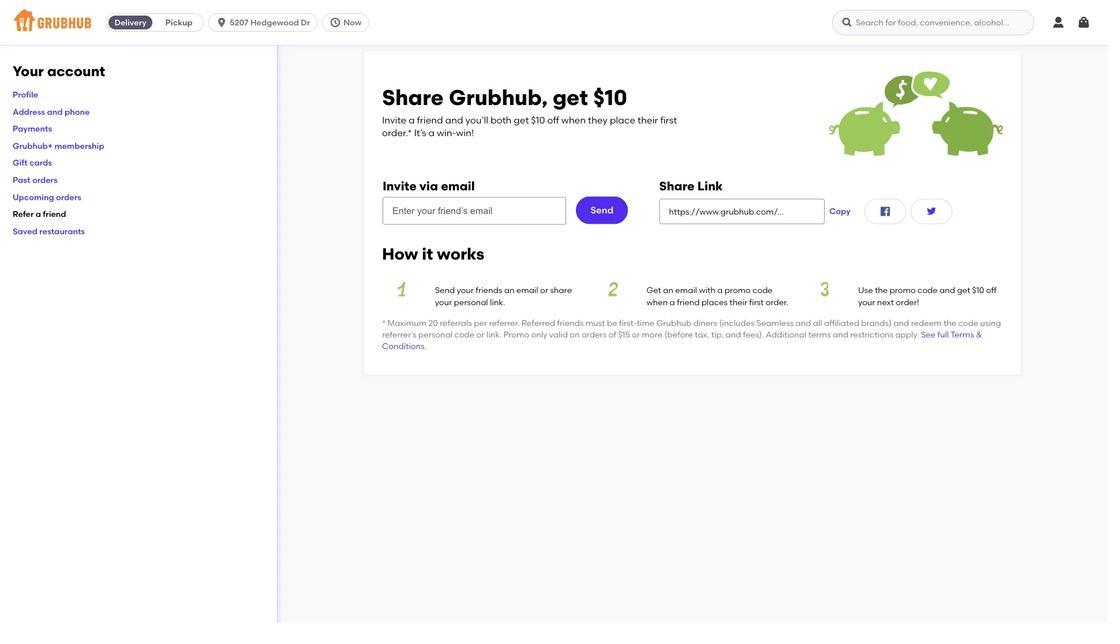 Task type: describe. For each thing, give the bounding box(es) containing it.
now
[[344, 18, 362, 27]]

fees).
[[743, 330, 764, 340]]

and up apply.
[[894, 318, 909, 328]]

link. inside * maximum 20 referrals per referrer. referred friends must be first-time grubhub diners (includes seamless and all affiliated brands) and redeem the code using referrer's personal code or link. promo only valid on orders of $15 or more (before tax, tip, and fees). additional terms and restrictions apply.
[[486, 330, 502, 340]]

delivery
[[115, 18, 146, 27]]

tax,
[[695, 330, 709, 340]]

their inside get an email with a promo code when a friend places their first order.
[[730, 297, 747, 307]]

first-
[[619, 318, 637, 328]]

main navigation navigation
[[0, 0, 1108, 45]]

refer a friend link
[[13, 209, 66, 219]]

upcoming orders link
[[13, 192, 81, 202]]

code inside get an email with a promo code when a friend places their first order.
[[753, 285, 773, 295]]

address and phone link
[[13, 107, 90, 116]]

grubhub+
[[13, 141, 53, 151]]

1 vertical spatial friend
[[43, 209, 66, 219]]

referrer.
[[489, 318, 520, 328]]

a right the with
[[717, 285, 723, 295]]

more
[[642, 330, 663, 340]]

and down (includes
[[726, 330, 741, 340]]

orders for past orders
[[32, 175, 58, 185]]

next
[[877, 297, 894, 307]]

cards
[[29, 158, 52, 168]]

restrictions
[[850, 330, 893, 340]]

or inside send your friends an email or share your personal link.
[[540, 285, 548, 295]]

payments link
[[13, 124, 52, 134]]

use
[[858, 285, 873, 295]]

upcoming
[[13, 192, 54, 202]]

redeem
[[911, 318, 942, 328]]

and inside share grubhub, get $10 invite a friend and you'll both get $10 off when they place their first order.* it's a win-win!
[[445, 114, 463, 126]]

apply.
[[895, 330, 919, 340]]

1 horizontal spatial svg image
[[841, 17, 853, 28]]

and down affiliated
[[833, 330, 848, 340]]

*
[[382, 318, 386, 328]]

see full terms & conditions
[[382, 330, 982, 351]]

brands)
[[861, 318, 892, 328]]

and left all
[[796, 318, 811, 328]]

terms
[[951, 330, 974, 340]]

hedgewood
[[250, 18, 299, 27]]

address
[[13, 107, 45, 116]]

restaurants
[[39, 226, 85, 236]]

a up grubhub
[[670, 297, 675, 307]]

on
[[570, 330, 580, 340]]

$15
[[618, 330, 630, 340]]

grubhub
[[656, 318, 692, 328]]

a right it's
[[429, 127, 435, 139]]

your inside use the promo code and get $10 off your next order!
[[858, 297, 875, 307]]

share
[[550, 285, 572, 295]]

use the promo code and get $10 off your next order!
[[858, 285, 997, 307]]

friend inside get an email with a promo code when a friend places their first order.
[[677, 297, 700, 307]]

places
[[702, 297, 728, 307]]

referrals
[[440, 318, 472, 328]]

get inside use the promo code and get $10 off your next order!
[[957, 285, 970, 295]]

gift
[[13, 158, 28, 168]]

friends inside * maximum 20 referrals per referrer. referred friends must be first-time grubhub diners (includes seamless and all affiliated brands) and redeem the code using referrer's personal code or link. promo only valid on orders of $15 or more (before tax, tip, and fees). additional terms and restrictions apply.
[[557, 318, 584, 328]]

of
[[609, 330, 616, 340]]

your
[[13, 63, 44, 80]]

pickup
[[165, 18, 193, 27]]

code down referrals
[[455, 330, 475, 340]]

valid
[[549, 330, 568, 340]]

your account
[[13, 63, 105, 80]]

invite inside share grubhub, get $10 invite a friend and you'll both get $10 off when they place their first order.* it's a win-win!
[[382, 114, 406, 126]]

pickup button
[[155, 13, 203, 32]]

friends inside send your friends an email or share your personal link.
[[476, 285, 502, 295]]

saved restaurants
[[13, 226, 85, 236]]

account
[[47, 63, 105, 80]]

5207 hedgewood dr button
[[208, 13, 322, 32]]

share link
[[659, 179, 723, 193]]

saved restaurants link
[[13, 226, 85, 236]]

affiliated
[[824, 318, 859, 328]]

personal inside * maximum 20 referrals per referrer. referred friends must be first-time grubhub diners (includes seamless and all affiliated brands) and redeem the code using referrer's personal code or link. promo only valid on orders of $15 or more (before tax, tip, and fees). additional terms and restrictions apply.
[[418, 330, 453, 340]]

be
[[607, 318, 617, 328]]

a up it's
[[409, 114, 415, 126]]

how
[[382, 244, 418, 263]]

it's
[[414, 127, 426, 139]]

2 horizontal spatial svg image
[[924, 204, 938, 218]]

send button
[[576, 196, 628, 224]]

referred
[[522, 318, 555, 328]]

promo
[[503, 330, 529, 340]]

email inside send your friends an email or share your personal link.
[[516, 285, 538, 295]]

svg image inside now button
[[330, 17, 341, 28]]

grubhub,
[[449, 85, 548, 111]]

win-
[[437, 127, 456, 139]]

friend inside share grubhub, get $10 invite a friend and you'll both get $10 off when they place their first order.* it's a win-win!
[[417, 114, 443, 126]]

seamless
[[757, 318, 794, 328]]

per
[[474, 318, 487, 328]]

step 3 image
[[805, 282, 844, 297]]

share grubhub, get $10 invite a friend and you'll both get $10 off when they place their first order.* it's a win-win!
[[382, 85, 677, 139]]

see full terms & conditions link
[[382, 330, 982, 351]]

with
[[699, 285, 715, 295]]

orders for upcoming orders
[[56, 192, 81, 202]]

referrer's
[[382, 330, 417, 340]]

get an email with a promo code when a friend places their first order.
[[647, 285, 788, 307]]



Task type: locate. For each thing, give the bounding box(es) containing it.
or
[[540, 285, 548, 295], [476, 330, 485, 340], [632, 330, 640, 340]]

1 vertical spatial friends
[[557, 318, 584, 328]]

1 vertical spatial orders
[[56, 192, 81, 202]]

it
[[422, 244, 433, 263]]

and up the win-
[[445, 114, 463, 126]]

first inside get an email with a promo code when a friend places their first order.
[[749, 297, 764, 307]]

place
[[610, 114, 635, 126]]

1 horizontal spatial the
[[944, 318, 956, 328]]

personal
[[454, 297, 488, 307], [418, 330, 453, 340]]

0 vertical spatial share
[[382, 85, 444, 111]]

1 vertical spatial when
[[647, 297, 668, 307]]

1 horizontal spatial or
[[540, 285, 548, 295]]

code inside use the promo code and get $10 off your next order!
[[918, 285, 938, 295]]

1 horizontal spatial personal
[[454, 297, 488, 307]]

email for invite via email
[[441, 179, 475, 193]]

1 horizontal spatial friends
[[557, 318, 584, 328]]

1 vertical spatial get
[[514, 114, 529, 126]]

get
[[647, 285, 661, 295]]

0 horizontal spatial $10
[[531, 114, 545, 126]]

0 vertical spatial first
[[660, 114, 677, 126]]

using
[[980, 318, 1001, 328]]

your down use
[[858, 297, 875, 307]]

your up referrals
[[457, 285, 474, 295]]

the
[[875, 285, 888, 295], [944, 318, 956, 328]]

the inside * maximum 20 referrals per referrer. referred friends must be first-time grubhub diners (includes seamless and all affiliated brands) and redeem the code using referrer's personal code or link. promo only valid on orders of $15 or more (before tax, tip, and fees). additional terms and restrictions apply.
[[944, 318, 956, 328]]

code up order!
[[918, 285, 938, 295]]

1 vertical spatial off
[[986, 285, 997, 295]]

they
[[588, 114, 608, 126]]

1 horizontal spatial friend
[[417, 114, 443, 126]]

or right $15
[[632, 330, 640, 340]]

share grubhub and save image
[[829, 69, 1003, 156]]

and left phone
[[47, 107, 63, 116]]

conditions
[[382, 342, 425, 351]]

Enter your friend's email email field
[[383, 197, 566, 225]]

link. up referrer.
[[490, 297, 505, 307]]

1 vertical spatial their
[[730, 297, 747, 307]]

$10 right both
[[531, 114, 545, 126]]

1 horizontal spatial share
[[659, 179, 695, 193]]

orders up the "upcoming orders" link
[[32, 175, 58, 185]]

$10 up 'using' on the right
[[972, 285, 984, 295]]

saved
[[13, 226, 37, 236]]

0 horizontal spatial friends
[[476, 285, 502, 295]]

membership
[[55, 141, 104, 151]]

profile
[[13, 90, 38, 99]]

5207 hedgewood dr
[[230, 18, 310, 27]]

orders inside * maximum 20 referrals per referrer. referred friends must be first-time grubhub diners (includes seamless and all affiliated brands) and redeem the code using referrer's personal code or link. promo only valid on orders of $15 or more (before tax, tip, and fees). additional terms and restrictions apply.
[[582, 330, 607, 340]]

see
[[921, 330, 935, 340]]

link. inside send your friends an email or share your personal link.
[[490, 297, 505, 307]]

profile link
[[13, 90, 38, 99]]

email right via
[[441, 179, 475, 193]]

promo inside use the promo code and get $10 off your next order!
[[890, 285, 916, 295]]

0 horizontal spatial your
[[435, 297, 452, 307]]

0 horizontal spatial the
[[875, 285, 888, 295]]

the inside use the promo code and get $10 off your next order!
[[875, 285, 888, 295]]

0 horizontal spatial share
[[382, 85, 444, 111]]

0 vertical spatial invite
[[382, 114, 406, 126]]

share inside share grubhub, get $10 invite a friend and you'll both get $10 off when they place their first order.* it's a win-win!
[[382, 85, 444, 111]]

friends up on
[[557, 318, 584, 328]]

0 vertical spatial friend
[[417, 114, 443, 126]]

0 vertical spatial send
[[591, 205, 614, 216]]

2 horizontal spatial or
[[632, 330, 640, 340]]

1 horizontal spatial when
[[647, 297, 668, 307]]

1 horizontal spatial off
[[986, 285, 997, 295]]

email for get an email with a promo code when a friend places their first order.
[[675, 285, 697, 295]]

personal up per
[[454, 297, 488, 307]]

2 horizontal spatial email
[[675, 285, 697, 295]]

send inside button
[[591, 205, 614, 216]]

promo
[[725, 285, 751, 295], [890, 285, 916, 295]]

1 vertical spatial $10
[[531, 114, 545, 126]]

code up terms
[[958, 318, 978, 328]]

.
[[425, 342, 427, 351]]

address and phone
[[13, 107, 90, 116]]

code up "order."
[[753, 285, 773, 295]]

get up 'they' at the right top of the page
[[553, 85, 588, 111]]

0 vertical spatial when
[[561, 114, 586, 126]]

$10
[[593, 85, 627, 111], [531, 114, 545, 126], [972, 285, 984, 295]]

0 horizontal spatial or
[[476, 330, 485, 340]]

0 horizontal spatial email
[[441, 179, 475, 193]]

0 vertical spatial orders
[[32, 175, 58, 185]]

you'll
[[465, 114, 488, 126]]

first inside share grubhub, get $10 invite a friend and you'll both get $10 off when they place their first order.* it's a win-win!
[[660, 114, 677, 126]]

when down get
[[647, 297, 668, 307]]

2 horizontal spatial friend
[[677, 297, 700, 307]]

2 horizontal spatial get
[[957, 285, 970, 295]]

get up terms
[[957, 285, 970, 295]]

an
[[504, 285, 515, 295], [663, 285, 673, 295]]

refer a friend
[[13, 209, 66, 219]]

0 horizontal spatial first
[[660, 114, 677, 126]]

1 vertical spatial invite
[[383, 179, 417, 193]]

20
[[428, 318, 438, 328]]

orders down must
[[582, 330, 607, 340]]

the up full
[[944, 318, 956, 328]]

0 vertical spatial the
[[875, 285, 888, 295]]

friend up it's
[[417, 114, 443, 126]]

0 horizontal spatial promo
[[725, 285, 751, 295]]

an inside send your friends an email or share your personal link.
[[504, 285, 515, 295]]

Search for food, convenience, alcohol... search field
[[832, 10, 1034, 35]]

2 vertical spatial friend
[[677, 297, 700, 307]]

0 horizontal spatial off
[[547, 114, 559, 126]]

promo up 'places'
[[725, 285, 751, 295]]

maximum
[[388, 318, 427, 328]]

0 horizontal spatial personal
[[418, 330, 453, 340]]

1 vertical spatial link.
[[486, 330, 502, 340]]

a right refer
[[36, 209, 41, 219]]

2 an from the left
[[663, 285, 673, 295]]

copy button
[[825, 199, 855, 224]]

their right place
[[638, 114, 658, 126]]

0 horizontal spatial send
[[435, 285, 455, 295]]

off inside use the promo code and get $10 off your next order!
[[986, 285, 997, 295]]

None text field
[[659, 199, 825, 224]]

invite left via
[[383, 179, 417, 193]]

off up 'using' on the right
[[986, 285, 997, 295]]

personal down 20
[[418, 330, 453, 340]]

2 vertical spatial $10
[[972, 285, 984, 295]]

1 horizontal spatial $10
[[593, 85, 627, 111]]

an right get
[[663, 285, 673, 295]]

1 horizontal spatial your
[[457, 285, 474, 295]]

email left the with
[[675, 285, 697, 295]]

when left 'they' at the right top of the page
[[561, 114, 586, 126]]

friend
[[417, 114, 443, 126], [43, 209, 66, 219], [677, 297, 700, 307]]

first left "order."
[[749, 297, 764, 307]]

now button
[[322, 13, 374, 32]]

0 vertical spatial their
[[638, 114, 658, 126]]

1 horizontal spatial an
[[663, 285, 673, 295]]

share for grubhub,
[[382, 85, 444, 111]]

upcoming orders
[[13, 192, 81, 202]]

svg image
[[1052, 16, 1065, 29], [1077, 16, 1091, 29], [330, 17, 341, 28], [878, 204, 892, 218]]

off inside share grubhub, get $10 invite a friend and you'll both get $10 off when they place their first order.* it's a win-win!
[[547, 114, 559, 126]]

send for send your friends an email or share your personal link.
[[435, 285, 455, 295]]

svg image
[[216, 17, 227, 28], [841, 17, 853, 28], [924, 204, 938, 218]]

invite via email
[[383, 179, 475, 193]]

* maximum 20 referrals per referrer. referred friends must be first-time grubhub diners (includes seamless and all affiliated brands) and redeem the code using referrer's personal code or link. promo only valid on orders of $15 or more (before tax, tip, and fees). additional terms and restrictions apply.
[[382, 318, 1001, 340]]

2 promo from the left
[[890, 285, 916, 295]]

promo up order!
[[890, 285, 916, 295]]

gift cards
[[13, 158, 52, 168]]

1 horizontal spatial their
[[730, 297, 747, 307]]

1 horizontal spatial get
[[553, 85, 588, 111]]

personal inside send your friends an email or share your personal link.
[[454, 297, 488, 307]]

tip,
[[711, 330, 724, 340]]

works
[[437, 244, 484, 263]]

0 horizontal spatial svg image
[[216, 17, 227, 28]]

1 vertical spatial the
[[944, 318, 956, 328]]

1 promo from the left
[[725, 285, 751, 295]]

send inside send your friends an email or share your personal link.
[[435, 285, 455, 295]]

invite up order.*
[[382, 114, 406, 126]]

0 vertical spatial friends
[[476, 285, 502, 295]]

$10 up place
[[593, 85, 627, 111]]

0 horizontal spatial get
[[514, 114, 529, 126]]

$10 inside use the promo code and get $10 off your next order!
[[972, 285, 984, 295]]

friend up "saved restaurants"
[[43, 209, 66, 219]]

0 vertical spatial link.
[[490, 297, 505, 307]]

1 vertical spatial send
[[435, 285, 455, 295]]

orders up refer a friend link at the left
[[56, 192, 81, 202]]

svg image inside 5207 hedgewood dr button
[[216, 17, 227, 28]]

your
[[457, 285, 474, 295], [435, 297, 452, 307], [858, 297, 875, 307]]

terms
[[808, 330, 831, 340]]

promo inside get an email with a promo code when a friend places their first order.
[[725, 285, 751, 295]]

2 horizontal spatial $10
[[972, 285, 984, 295]]

invite
[[382, 114, 406, 126], [383, 179, 417, 193]]

share up it's
[[382, 85, 444, 111]]

both
[[491, 114, 512, 126]]

time
[[637, 318, 655, 328]]

an up referrer.
[[504, 285, 515, 295]]

step 1 image
[[382, 282, 421, 297]]

step 2 image
[[594, 282, 633, 297]]

0 vertical spatial get
[[553, 85, 588, 111]]

order!
[[896, 297, 919, 307]]

1 vertical spatial share
[[659, 179, 695, 193]]

their
[[638, 114, 658, 126], [730, 297, 747, 307]]

order.*
[[382, 127, 412, 139]]

0 vertical spatial off
[[547, 114, 559, 126]]

diners
[[693, 318, 717, 328]]

(before
[[664, 330, 693, 340]]

all
[[813, 318, 822, 328]]

email left the "share"
[[516, 285, 538, 295]]

5207
[[230, 18, 249, 27]]

gift cards link
[[13, 158, 52, 168]]

0 horizontal spatial an
[[504, 285, 515, 295]]

phone
[[65, 107, 90, 116]]

win!
[[456, 127, 474, 139]]

1 horizontal spatial email
[[516, 285, 538, 295]]

order.
[[766, 297, 788, 307]]

your up 20
[[435, 297, 452, 307]]

2 vertical spatial get
[[957, 285, 970, 295]]

refer
[[13, 209, 34, 219]]

send your friends an email or share your personal link.
[[435, 285, 572, 307]]

0 horizontal spatial friend
[[43, 209, 66, 219]]

when inside share grubhub, get $10 invite a friend and you'll both get $10 off when they place their first order.* it's a win-win!
[[561, 114, 586, 126]]

an inside get an email with a promo code when a friend places their first order.
[[663, 285, 673, 295]]

and up the redeem
[[940, 285, 955, 295]]

share left link
[[659, 179, 695, 193]]

friend down the with
[[677, 297, 700, 307]]

0 horizontal spatial their
[[638, 114, 658, 126]]

their up (includes
[[730, 297, 747, 307]]

1 vertical spatial first
[[749, 297, 764, 307]]

and
[[47, 107, 63, 116], [445, 114, 463, 126], [940, 285, 955, 295], [796, 318, 811, 328], [894, 318, 909, 328], [726, 330, 741, 340], [833, 330, 848, 340]]

payments
[[13, 124, 52, 134]]

first
[[660, 114, 677, 126], [749, 297, 764, 307]]

the up next
[[875, 285, 888, 295]]

0 vertical spatial personal
[[454, 297, 488, 307]]

link.
[[490, 297, 505, 307], [486, 330, 502, 340]]

only
[[531, 330, 547, 340]]

past orders
[[13, 175, 58, 185]]

their inside share grubhub, get $10 invite a friend and you'll both get $10 off when they place their first order.* it's a win-win!
[[638, 114, 658, 126]]

get right both
[[514, 114, 529, 126]]

0 vertical spatial $10
[[593, 85, 627, 111]]

friends up per
[[476, 285, 502, 295]]

when
[[561, 114, 586, 126], [647, 297, 668, 307]]

1 horizontal spatial first
[[749, 297, 764, 307]]

via
[[419, 179, 438, 193]]

past
[[13, 175, 30, 185]]

2 vertical spatial orders
[[582, 330, 607, 340]]

off
[[547, 114, 559, 126], [986, 285, 997, 295]]

share
[[382, 85, 444, 111], [659, 179, 695, 193]]

2 horizontal spatial your
[[858, 297, 875, 307]]

full
[[937, 330, 949, 340]]

or down per
[[476, 330, 485, 340]]

how it works
[[382, 244, 484, 263]]

grubhub+ membership link
[[13, 141, 104, 151]]

or left the "share"
[[540, 285, 548, 295]]

email inside get an email with a promo code when a friend places their first order.
[[675, 285, 697, 295]]

1 an from the left
[[504, 285, 515, 295]]

1 horizontal spatial promo
[[890, 285, 916, 295]]

link. down referrer.
[[486, 330, 502, 340]]

a
[[409, 114, 415, 126], [429, 127, 435, 139], [36, 209, 41, 219], [717, 285, 723, 295], [670, 297, 675, 307]]

delivery button
[[106, 13, 155, 32]]

share for link
[[659, 179, 695, 193]]

0 horizontal spatial when
[[561, 114, 586, 126]]

(includes
[[719, 318, 755, 328]]

1 horizontal spatial send
[[591, 205, 614, 216]]

when inside get an email with a promo code when a friend places their first order.
[[647, 297, 668, 307]]

and inside use the promo code and get $10 off your next order!
[[940, 285, 955, 295]]

send for send
[[591, 205, 614, 216]]

off left 'they' at the right top of the page
[[547, 114, 559, 126]]

first right place
[[660, 114, 677, 126]]

1 vertical spatial personal
[[418, 330, 453, 340]]

friends
[[476, 285, 502, 295], [557, 318, 584, 328]]

dr
[[301, 18, 310, 27]]



Task type: vqa. For each thing, say whether or not it's contained in the screenshot.
the (157)
no



